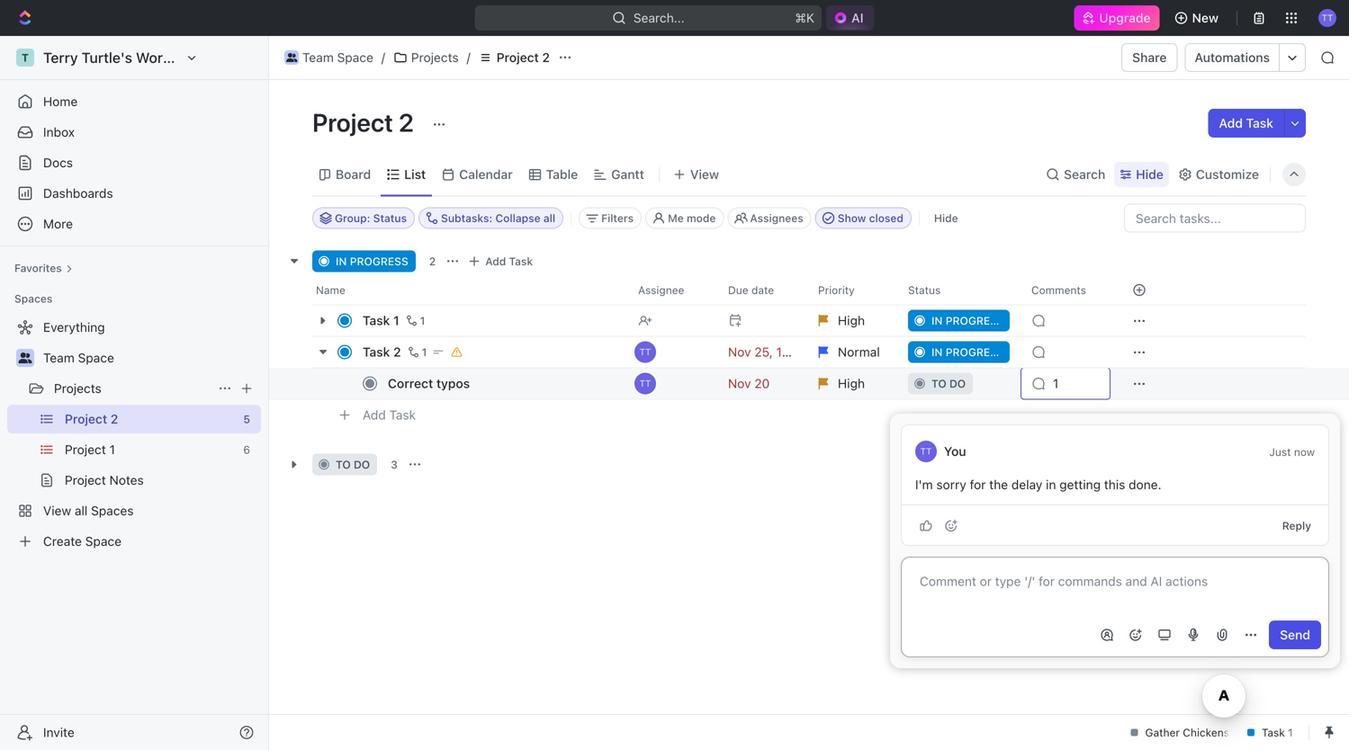 Task type: locate. For each thing, give the bounding box(es) containing it.
hide button
[[927, 208, 966, 229]]

docs
[[43, 155, 73, 170]]

0 vertical spatial project 2
[[497, 50, 550, 65]]

task
[[1247, 116, 1274, 131], [509, 255, 533, 268], [363, 313, 390, 328], [363, 345, 390, 360], [390, 408, 416, 423]]

2
[[542, 50, 550, 65], [399, 108, 414, 137], [429, 255, 436, 268], [394, 345, 401, 360]]

team space
[[303, 50, 374, 65], [43, 351, 114, 366]]

1 horizontal spatial projects
[[411, 50, 459, 65]]

1 vertical spatial team
[[43, 351, 75, 366]]

1 horizontal spatial project
[[497, 50, 539, 65]]

list link
[[401, 162, 426, 187]]

tt
[[921, 447, 932, 457]]

0 vertical spatial 1 button
[[403, 312, 428, 330]]

2 horizontal spatial add
[[1220, 116, 1244, 131]]

/
[[382, 50, 385, 65], [467, 50, 471, 65]]

tree
[[7, 313, 261, 556]]

1 horizontal spatial /
[[467, 50, 471, 65]]

1 vertical spatial add task
[[486, 255, 533, 268]]

1 horizontal spatial team space
[[303, 50, 374, 65]]

1 horizontal spatial user group image
[[286, 53, 297, 62]]

0 horizontal spatial add
[[363, 408, 386, 423]]

1 button right task 1
[[403, 312, 428, 330]]

1 button up correct
[[405, 344, 430, 362]]

1 horizontal spatial team space link
[[280, 47, 378, 68]]

invite
[[43, 726, 75, 741]]

0 vertical spatial add task button
[[1209, 109, 1285, 138]]

space
[[337, 50, 374, 65], [78, 351, 114, 366]]

Search tasks... text field
[[1126, 205, 1306, 232]]

tree containing team space
[[7, 313, 261, 556]]

0 vertical spatial add task
[[1220, 116, 1274, 131]]

add up do
[[363, 408, 386, 423]]

0 horizontal spatial space
[[78, 351, 114, 366]]

0 vertical spatial projects
[[411, 50, 459, 65]]

0 horizontal spatial team
[[43, 351, 75, 366]]

in
[[336, 255, 347, 268], [1046, 478, 1057, 493]]

1 button
[[1021, 368, 1111, 400]]

0 vertical spatial space
[[337, 50, 374, 65]]

1 horizontal spatial hide
[[1137, 167, 1164, 182]]

1 vertical spatial project 2
[[312, 108, 419, 137]]

1 vertical spatial user group image
[[18, 353, 32, 364]]

add
[[1220, 116, 1244, 131], [486, 255, 506, 268], [363, 408, 386, 423]]

upgrade
[[1100, 10, 1151, 25]]

share
[[1133, 50, 1167, 65]]

sidebar navigation
[[0, 36, 269, 751]]

1 for 1's 1 button
[[420, 315, 425, 327]]

1 vertical spatial team space
[[43, 351, 114, 366]]

add up customize
[[1220, 116, 1244, 131]]

hide
[[1137, 167, 1164, 182], [935, 212, 959, 225]]

1 vertical spatial projects link
[[54, 375, 211, 403]]

just now
[[1270, 446, 1316, 459]]

user group image inside tree
[[18, 353, 32, 364]]

1 button
[[403, 312, 428, 330], [405, 344, 430, 362]]

add task for bottom add task button
[[363, 408, 416, 423]]

2 vertical spatial add task button
[[355, 405, 423, 426]]

0 vertical spatial projects link
[[389, 47, 463, 68]]

0 horizontal spatial hide
[[935, 212, 959, 225]]

search button
[[1041, 162, 1111, 187]]

0 vertical spatial in
[[336, 255, 347, 268]]

0 horizontal spatial in
[[336, 255, 347, 268]]

dashboards
[[43, 186, 113, 201]]

team inside tree
[[43, 351, 75, 366]]

calendar link
[[456, 162, 513, 187]]

send button
[[1270, 621, 1322, 650]]

2 horizontal spatial add task
[[1220, 116, 1274, 131]]

list
[[404, 167, 426, 182]]

add task for the rightmost add task button
[[1220, 116, 1274, 131]]

0 vertical spatial user group image
[[286, 53, 297, 62]]

correct typos
[[388, 376, 470, 391]]

docs link
[[7, 149, 261, 177]]

hide button
[[1115, 162, 1170, 187]]

project
[[497, 50, 539, 65], [312, 108, 393, 137]]

search...
[[634, 10, 685, 25]]

1
[[394, 313, 399, 328], [420, 315, 425, 327], [422, 346, 427, 359], [1054, 376, 1059, 391]]

board
[[336, 167, 371, 182]]

projects
[[411, 50, 459, 65], [54, 381, 102, 396]]

1 for 1 button related to 2
[[422, 346, 427, 359]]

inbox
[[43, 125, 75, 140]]

0 horizontal spatial add task
[[363, 408, 416, 423]]

add task button up customize
[[1209, 109, 1285, 138]]

add task button
[[1209, 109, 1285, 138], [464, 251, 540, 272], [355, 405, 423, 426]]

1 vertical spatial add
[[486, 255, 506, 268]]

team space link
[[280, 47, 378, 68], [43, 344, 258, 373]]

0 horizontal spatial projects
[[54, 381, 102, 396]]

0 horizontal spatial project
[[312, 108, 393, 137]]

0 horizontal spatial team space link
[[43, 344, 258, 373]]

0 horizontal spatial add task button
[[355, 405, 423, 426]]

0 vertical spatial hide
[[1137, 167, 1164, 182]]

add task
[[1220, 116, 1274, 131], [486, 255, 533, 268], [363, 408, 416, 423]]

0 vertical spatial team space link
[[280, 47, 378, 68]]

dashboards link
[[7, 179, 261, 208]]

1 horizontal spatial team
[[303, 50, 334, 65]]

1 vertical spatial projects
[[54, 381, 102, 396]]

in left progress
[[336, 255, 347, 268]]

table link
[[543, 162, 578, 187]]

correct typos link
[[384, 371, 624, 397]]

in right delay
[[1046, 478, 1057, 493]]

new
[[1193, 10, 1219, 25]]

1 vertical spatial space
[[78, 351, 114, 366]]

project 2
[[497, 50, 550, 65], [312, 108, 419, 137]]

getting
[[1060, 478, 1101, 493]]

automations button
[[1186, 44, 1280, 71]]

this
[[1105, 478, 1126, 493]]

add down calendar 'link'
[[486, 255, 506, 268]]

sorry
[[937, 478, 967, 493]]

1 horizontal spatial in
[[1046, 478, 1057, 493]]

add for bottom add task button
[[363, 408, 386, 423]]

1 vertical spatial hide
[[935, 212, 959, 225]]

0 horizontal spatial /
[[382, 50, 385, 65]]

team
[[303, 50, 334, 65], [43, 351, 75, 366]]

1 horizontal spatial space
[[337, 50, 374, 65]]

0 horizontal spatial user group image
[[18, 353, 32, 364]]

1 horizontal spatial project 2
[[497, 50, 550, 65]]

add task button down correct
[[355, 405, 423, 426]]

2 vertical spatial add
[[363, 408, 386, 423]]

space inside tree
[[78, 351, 114, 366]]

2 vertical spatial add task
[[363, 408, 416, 423]]

1 inside dropdown button
[[1054, 376, 1059, 391]]

user group image inside "team space" link
[[286, 53, 297, 62]]

1 vertical spatial 1 button
[[405, 344, 430, 362]]

hide inside dropdown button
[[1137, 167, 1164, 182]]

user group image
[[286, 53, 297, 62], [18, 353, 32, 364]]

0 horizontal spatial team space
[[43, 351, 114, 366]]

add task button down calendar
[[464, 251, 540, 272]]

1 button for 2
[[405, 344, 430, 362]]

1 vertical spatial project
[[312, 108, 393, 137]]

home link
[[7, 87, 261, 116]]

1 vertical spatial add task button
[[464, 251, 540, 272]]

spaces
[[14, 293, 53, 305]]

projects link
[[389, 47, 463, 68], [54, 375, 211, 403]]

search
[[1064, 167, 1106, 182]]

0 vertical spatial add
[[1220, 116, 1244, 131]]

0 vertical spatial project
[[497, 50, 539, 65]]

delay
[[1012, 478, 1043, 493]]

1 vertical spatial team space link
[[43, 344, 258, 373]]

task 2
[[363, 345, 401, 360]]

hide inside button
[[935, 212, 959, 225]]



Task type: vqa. For each thing, say whether or not it's contained in the screenshot.
I'm
yes



Task type: describe. For each thing, give the bounding box(es) containing it.
gantt
[[612, 167, 645, 182]]

2 / from the left
[[467, 50, 471, 65]]

share button
[[1122, 43, 1178, 72]]

i'm sorry for the delay in getting this done.
[[916, 478, 1162, 493]]

gantt link
[[608, 162, 645, 187]]

upgrade link
[[1075, 5, 1160, 31]]

for
[[970, 478, 986, 493]]

0 horizontal spatial projects link
[[54, 375, 211, 403]]

project 2 inside project 2 link
[[497, 50, 550, 65]]

send
[[1281, 628, 1311, 643]]

team space inside tree
[[43, 351, 114, 366]]

progress
[[350, 255, 409, 268]]

new button
[[1168, 4, 1230, 32]]

customize button
[[1173, 162, 1265, 187]]

1 horizontal spatial add task button
[[464, 251, 540, 272]]

typos
[[437, 376, 470, 391]]

⌘k
[[795, 10, 815, 25]]

3
[[391, 459, 398, 471]]

automations
[[1195, 50, 1271, 65]]

favorites
[[14, 262, 62, 275]]

tree inside sidebar navigation
[[7, 313, 261, 556]]

1 button for 1
[[403, 312, 428, 330]]

2 horizontal spatial add task button
[[1209, 109, 1285, 138]]

team space link inside tree
[[43, 344, 258, 373]]

0 vertical spatial team space
[[303, 50, 374, 65]]

0 horizontal spatial project 2
[[312, 108, 419, 137]]

inbox link
[[7, 118, 261, 147]]

just
[[1270, 446, 1292, 459]]

i'm
[[916, 478, 933, 493]]

to do
[[336, 459, 370, 471]]

1 for 1 dropdown button
[[1054, 376, 1059, 391]]

add for the rightmost add task button
[[1220, 116, 1244, 131]]

correct
[[388, 376, 433, 391]]

in progress
[[336, 255, 409, 268]]

assignees
[[750, 212, 804, 225]]

done.
[[1129, 478, 1162, 493]]

the
[[990, 478, 1009, 493]]

0 vertical spatial team
[[303, 50, 334, 65]]

projects inside tree
[[54, 381, 102, 396]]

reply
[[1283, 520, 1312, 533]]

1 vertical spatial in
[[1046, 478, 1057, 493]]

do
[[354, 459, 370, 471]]

1 horizontal spatial add
[[486, 255, 506, 268]]

1 / from the left
[[382, 50, 385, 65]]

to
[[336, 459, 351, 471]]

calendar
[[459, 167, 513, 182]]

board link
[[332, 162, 371, 187]]

reply button
[[1276, 516, 1319, 537]]

1 horizontal spatial projects link
[[389, 47, 463, 68]]

customize
[[1197, 167, 1260, 182]]

you
[[945, 444, 967, 459]]

home
[[43, 94, 78, 109]]

now
[[1295, 446, 1316, 459]]

project 2 link
[[474, 47, 555, 68]]

table
[[546, 167, 578, 182]]

1 horizontal spatial add task
[[486, 255, 533, 268]]

assignees button
[[728, 208, 812, 229]]

favorites button
[[7, 258, 80, 279]]

task 1
[[363, 313, 399, 328]]



